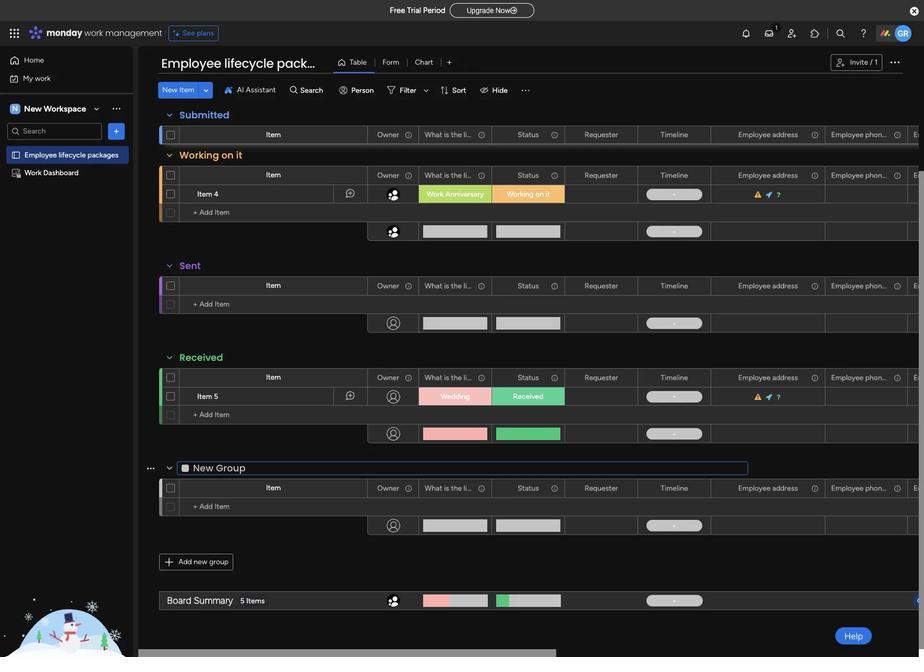 Task type: vqa. For each thing, say whether or not it's contained in the screenshot.
Trial
yes



Task type: describe. For each thing, give the bounding box(es) containing it.
2 owner field from the top
[[375, 170, 402, 181]]

1 what is the life event? field from the top
[[422, 129, 498, 141]]

event? for 4th what is the life event? field from the top of the page
[[476, 373, 498, 382]]

/
[[870, 58, 873, 67]]

person
[[352, 86, 374, 95]]

address for first employee address field from the bottom of the page
[[773, 484, 798, 493]]

options image for 1st 'owner' field from the top of the page
[[404, 126, 411, 144]]

4 requester field from the top
[[582, 372, 621, 384]]

2 what is the life event? field from the top
[[422, 170, 498, 181]]

1 em from the top
[[914, 130, 924, 139]]

3 is from the top
[[444, 282, 449, 290]]

glu
[[918, 598, 924, 605]]

options image for 5th 'status' field from the bottom of the page
[[550, 126, 557, 144]]

2 owner from the top
[[377, 171, 399, 180]]

employee address for 5th employee address field from the bottom of the page
[[738, 130, 798, 139]]

Submitted field
[[177, 109, 232, 122]]

employee address for 3rd employee address field from the bottom
[[738, 282, 798, 290]]

4 employee phone number from the top
[[831, 373, 913, 382]]

2 + add item text field from the top
[[185, 299, 363, 311]]

5 owner from the top
[[377, 484, 399, 493]]

0 horizontal spatial employee lifecycle packages
[[25, 151, 118, 159]]

options image for 3rd 'status' field from the top of the page
[[550, 277, 557, 295]]

options image for 4th employee address field from the top of the page
[[811, 369, 818, 387]]

3 owner from the top
[[377, 282, 399, 290]]

item inside button
[[179, 86, 194, 94]]

2 employee address field from the top
[[736, 170, 801, 181]]

5 employee phone number from the top
[[831, 484, 913, 493]]

1
[[875, 58, 878, 67]]

1 horizontal spatial working on it
[[507, 190, 550, 199]]

list box containing employee lifecycle packages
[[0, 144, 133, 323]]

1 + add item text field from the top
[[185, 409, 363, 422]]

Sent field
[[177, 259, 203, 273]]

warning image
[[755, 394, 763, 401]]

notifications image
[[741, 28, 752, 39]]

items
[[246, 597, 265, 606]]

work for my
[[35, 74, 51, 83]]

3 number from the top
[[888, 282, 913, 290]]

lifecycle inside field
[[224, 55, 274, 72]]

1 image
[[772, 21, 781, 33]]

column information image for second 'owner' field from the bottom
[[405, 374, 413, 382]]

5 em from the top
[[914, 484, 924, 493]]

3 requester field from the top
[[582, 281, 621, 292]]

3 owner field from the top
[[375, 281, 402, 292]]

packages inside field
[[277, 55, 338, 72]]

options image for 4th 'status' field
[[550, 369, 557, 387]]

work for work anniversary
[[427, 190, 444, 199]]

2 the from the top
[[451, 171, 462, 180]]

workspace options image
[[111, 103, 122, 114]]

column information image for 3rd 'owner' field from the bottom of the page
[[405, 282, 413, 290]]

Employee lifecycle packages field
[[159, 55, 338, 73]]

event? for 3rd what is the life event? field from the bottom
[[476, 282, 498, 290]]

ai logo image
[[225, 86, 233, 94]]

Working on it field
[[177, 149, 245, 162]]

new workspace
[[24, 104, 86, 114]]

4 what from the top
[[425, 373, 442, 382]]

period
[[423, 6, 446, 15]]

5 what is the life event? from the top
[[425, 484, 498, 493]]

4 life from the top
[[464, 373, 474, 382]]

free trial period
[[390, 6, 446, 15]]

ai assistant
[[237, 86, 276, 94]]

1 employee phone number field from the top
[[829, 129, 913, 141]]

dapulse close image
[[910, 6, 919, 17]]

column information image for 3rd employee address field from the bottom
[[811, 282, 819, 290]]

options image for first employee phone number field from the bottom
[[893, 480, 900, 498]]

0 horizontal spatial packages
[[88, 151, 118, 159]]

new item
[[162, 86, 194, 94]]

4 employee phone number field from the top
[[829, 372, 913, 384]]

board
[[167, 595, 191, 607]]

4 phone from the top
[[866, 373, 886, 382]]

employee for first employee phone number field from the top
[[831, 130, 864, 139]]

address for 4th employee address field from the top of the page
[[773, 373, 798, 382]]

2 number from the top
[[888, 171, 913, 180]]

add
[[179, 558, 192, 567]]

1 employee phone number from the top
[[831, 130, 913, 139]]

options image for 3rd 'owner' field from the bottom of the page
[[404, 277, 411, 295]]

2 employee phone number field from the top
[[829, 170, 913, 181]]

invite / 1
[[850, 58, 878, 67]]

options image for fifth 'owner' field
[[404, 480, 411, 498]]

plans
[[197, 29, 214, 38]]

column information image for first employee address field from the bottom of the page
[[811, 485, 819, 493]]

1 horizontal spatial 5
[[240, 597, 245, 606]]

event? for 1st what is the life event? field from the bottom of the page
[[476, 484, 498, 493]]

group
[[209, 558, 229, 567]]

table button
[[334, 54, 375, 71]]

employee for 3rd employee address field from the bottom
[[738, 282, 771, 290]]

4 the from the top
[[451, 373, 462, 382]]

work dashboard
[[25, 168, 79, 177]]

3 timeline from the top
[[661, 282, 688, 290]]

4 em field from the top
[[911, 372, 924, 384]]

arrow down image
[[420, 84, 433, 97]]

inbox image
[[764, 28, 775, 39]]

2 em field from the top
[[911, 170, 924, 181]]

4 owner from the top
[[377, 373, 399, 382]]

5 status field from the top
[[515, 483, 542, 495]]

1 employee address field from the top
[[736, 129, 801, 141]]

question image for warning image rocket icon
[[777, 192, 782, 198]]

employee for first employee address field from the bottom of the page
[[738, 484, 771, 493]]

3 em field from the top
[[911, 281, 924, 292]]

status for fifth 'status' field from the top of the page
[[518, 484, 539, 493]]

2 timeline field from the top
[[658, 170, 691, 181]]

add new group button
[[159, 554, 233, 571]]

1 what from the top
[[425, 130, 442, 139]]

4 number from the top
[[888, 373, 913, 382]]

4 timeline from the top
[[661, 373, 688, 382]]

1 + add item text field from the top
[[185, 207, 363, 219]]

column information image for 4th employee address field from the top of the page
[[811, 374, 819, 382]]

hide button
[[476, 82, 514, 99]]

4 is from the top
[[444, 373, 449, 382]]

3 employee phone number from the top
[[831, 282, 913, 290]]

hide
[[493, 86, 508, 95]]

0 horizontal spatial 5
[[214, 393, 218, 401]]

column information image for fifth 'status' field from the top of the page
[[551, 485, 559, 493]]

my work
[[23, 74, 51, 83]]

work anniversary
[[427, 190, 484, 199]]

3 what from the top
[[425, 282, 442, 290]]

lottie animation element
[[0, 552, 133, 658]]

form button
[[375, 54, 407, 71]]

rocket image for warning image
[[766, 192, 773, 198]]

help image
[[859, 28, 869, 39]]

5 employee phone number field from the top
[[829, 483, 913, 495]]

5 timeline from the top
[[661, 484, 688, 493]]

4 timeline field from the top
[[658, 372, 691, 384]]

3 employee phone number field from the top
[[829, 281, 913, 292]]

4 what is the life event? from the top
[[425, 373, 498, 382]]

greg robinson image
[[895, 25, 912, 42]]

options image for 3rd employee address field from the bottom
[[811, 277, 818, 295]]

question image for rocket icon corresponding to warning icon
[[777, 394, 782, 401]]

working inside field
[[180, 149, 219, 162]]

2 timeline from the top
[[661, 171, 688, 180]]

5 what from the top
[[425, 484, 442, 493]]

employee for second employee phone number field from the bottom
[[831, 373, 864, 382]]

it inside field
[[236, 149, 242, 162]]

v2 search image
[[290, 84, 298, 96]]

board summary
[[167, 595, 233, 607]]

trial
[[407, 6, 421, 15]]

filter button
[[383, 82, 433, 99]]

employee for first employee phone number field from the bottom
[[831, 484, 864, 493]]

3 the from the top
[[451, 282, 462, 290]]

2 em from the top
[[914, 171, 924, 180]]

item 5
[[197, 393, 218, 401]]

5 is from the top
[[444, 484, 449, 493]]

column information image for second employee phone number field from the bottom
[[894, 374, 902, 382]]

search everything image
[[836, 28, 846, 39]]

workspace image
[[10, 103, 20, 115]]

4
[[214, 190, 219, 199]]

requester for fourth requester field from the top of the page
[[585, 373, 618, 382]]

4 em from the top
[[914, 373, 924, 382]]

1 horizontal spatial it
[[546, 190, 550, 199]]

free
[[390, 6, 405, 15]]

3 what is the life event? from the top
[[425, 282, 498, 290]]

1 vertical spatial on
[[536, 190, 544, 199]]

Search in workspace field
[[22, 125, 87, 137]]

Search field
[[298, 83, 329, 98]]

help
[[845, 631, 863, 642]]

1 em field from the top
[[911, 129, 924, 141]]

item 4
[[197, 190, 219, 199]]

2 employee phone number from the top
[[831, 171, 913, 180]]



Task type: locate. For each thing, give the bounding box(es) containing it.
packages up search field
[[277, 55, 338, 72]]

2 what is the life event? from the top
[[425, 171, 498, 180]]

employee for 3rd employee phone number field from the bottom of the page
[[831, 282, 864, 290]]

1 horizontal spatial packages
[[277, 55, 338, 72]]

sent
[[180, 259, 201, 272]]

1 horizontal spatial work
[[427, 190, 444, 199]]

5 life from the top
[[464, 484, 474, 493]]

3 requester from the top
[[585, 282, 618, 290]]

summary
[[194, 595, 233, 607]]

anniversary
[[446, 190, 484, 199]]

5 em field from the top
[[911, 483, 924, 495]]

0 horizontal spatial it
[[236, 149, 242, 162]]

Status field
[[515, 129, 542, 141], [515, 170, 542, 181], [515, 281, 542, 292], [515, 372, 542, 384], [515, 483, 542, 495]]

options image for 5th employee address field from the bottom of the page
[[811, 126, 818, 144]]

question image
[[777, 192, 782, 198], [777, 394, 782, 401]]

my
[[23, 74, 33, 83]]

4 employee address from the top
[[738, 373, 798, 382]]

options image for first employee phone number field from the top
[[893, 126, 900, 144]]

1 vertical spatial new
[[24, 104, 42, 114]]

select product image
[[9, 28, 20, 39]]

add view image
[[447, 59, 452, 67]]

Requester field
[[582, 129, 621, 141], [582, 170, 621, 181], [582, 281, 621, 292], [582, 372, 621, 384], [582, 483, 621, 495]]

4 requester from the top
[[585, 373, 618, 382]]

employee for 4th employee address field from the top of the page
[[738, 373, 771, 382]]

5 what is the life event? field from the top
[[422, 483, 498, 495]]

private dashboard image
[[11, 168, 21, 178]]

employee lifecycle packages up ai assistant button
[[161, 55, 338, 72]]

event? for fourth what is the life event? field from the bottom
[[476, 171, 498, 180]]

0 vertical spatial lifecycle
[[224, 55, 274, 72]]

timeline
[[661, 130, 688, 139], [661, 171, 688, 180], [661, 282, 688, 290], [661, 373, 688, 382], [661, 484, 688, 493]]

0 vertical spatial work
[[84, 27, 103, 39]]

assistant
[[246, 86, 276, 94]]

1 vertical spatial employee lifecycle packages
[[25, 151, 118, 159]]

0 vertical spatial on
[[222, 149, 234, 162]]

3 em from the top
[[914, 282, 924, 290]]

column information image
[[405, 171, 413, 180], [551, 171, 559, 180], [894, 171, 902, 180], [405, 282, 413, 290], [478, 282, 486, 290], [811, 282, 819, 290], [894, 282, 902, 290], [405, 374, 413, 382], [811, 374, 819, 382], [894, 374, 902, 382], [478, 485, 486, 493], [551, 485, 559, 493], [811, 485, 819, 493], [894, 485, 902, 493]]

requester for first requester field from the bottom
[[585, 484, 618, 493]]

management
[[105, 27, 162, 39]]

number
[[888, 130, 913, 139], [888, 171, 913, 180], [888, 282, 913, 290], [888, 373, 913, 382], [888, 484, 913, 493]]

1 vertical spatial work
[[427, 190, 444, 199]]

3 phone from the top
[[866, 282, 886, 290]]

4 status field from the top
[[515, 372, 542, 384]]

address for 3rd employee address field from the bottom
[[773, 282, 798, 290]]

phone
[[866, 130, 886, 139], [866, 171, 886, 180], [866, 282, 886, 290], [866, 373, 886, 382], [866, 484, 886, 493]]

packages
[[277, 55, 338, 72], [88, 151, 118, 159]]

3 employee address field from the top
[[736, 281, 801, 292]]

is
[[444, 130, 449, 139], [444, 171, 449, 180], [444, 282, 449, 290], [444, 373, 449, 382], [444, 484, 449, 493]]

invite / 1 button
[[831, 54, 883, 71]]

3 event? from the top
[[476, 282, 498, 290]]

table
[[350, 58, 367, 67]]

what
[[425, 130, 442, 139], [425, 171, 442, 180], [425, 282, 442, 290], [425, 373, 442, 382], [425, 484, 442, 493]]

options image for 4th 'status' field from the bottom
[[550, 167, 557, 185]]

1 horizontal spatial employee lifecycle packages
[[161, 55, 338, 72]]

0 vertical spatial packages
[[277, 55, 338, 72]]

5 event? from the top
[[476, 484, 498, 493]]

Em field
[[911, 129, 924, 141], [911, 170, 924, 181], [911, 281, 924, 292], [911, 372, 924, 384], [911, 483, 924, 495]]

1 what is the life event? from the top
[[425, 130, 498, 139]]

1 owner field from the top
[[375, 129, 402, 141]]

new item button
[[158, 82, 199, 99]]

0 vertical spatial 5
[[214, 393, 218, 401]]

5
[[214, 393, 218, 401], [240, 597, 245, 606]]

status for 4th 'status' field from the bottom
[[518, 171, 539, 180]]

work
[[25, 168, 42, 177], [427, 190, 444, 199]]

employee lifecycle packages
[[161, 55, 338, 72], [25, 151, 118, 159]]

new inside workspace selection element
[[24, 104, 42, 114]]

4 employee address field from the top
[[736, 372, 801, 384]]

options image for second employee phone number field from the bottom
[[893, 369, 900, 387]]

status for 5th 'status' field from the bottom of the page
[[518, 130, 539, 139]]

5 phone from the top
[[866, 484, 886, 493]]

work left anniversary at the top of the page
[[427, 190, 444, 199]]

submitted
[[180, 109, 230, 122]]

2 phone from the top
[[866, 171, 886, 180]]

1 horizontal spatial received
[[513, 393, 544, 401]]

1 vertical spatial rocket image
[[766, 394, 773, 401]]

the
[[451, 130, 462, 139], [451, 171, 462, 180], [451, 282, 462, 290], [451, 373, 462, 382], [451, 484, 462, 493]]

column information image for first employee phone number field from the bottom
[[894, 485, 902, 493]]

1 vertical spatial question image
[[777, 394, 782, 401]]

4 owner field from the top
[[375, 372, 402, 384]]

now
[[496, 6, 511, 15]]

home
[[24, 56, 44, 65]]

5 address from the top
[[773, 484, 798, 493]]

1 horizontal spatial new
[[162, 86, 178, 94]]

lifecycle
[[224, 55, 274, 72], [59, 151, 86, 159]]

0 horizontal spatial work
[[25, 168, 42, 177]]

received inside field
[[180, 351, 223, 364]]

Owner field
[[375, 129, 402, 141], [375, 170, 402, 181], [375, 281, 402, 292], [375, 372, 402, 384], [375, 483, 402, 495]]

4 event? from the top
[[476, 373, 498, 382]]

column information image for fourth 'owner' field from the bottom of the page
[[405, 171, 413, 180]]

help button
[[836, 628, 872, 645]]

what is the life event?
[[425, 130, 498, 139], [425, 171, 498, 180], [425, 282, 498, 290], [425, 373, 498, 382], [425, 484, 498, 493]]

requester for 3rd requester field from the top
[[585, 282, 618, 290]]

it
[[236, 149, 242, 162], [546, 190, 550, 199]]

apps image
[[810, 28, 821, 39]]

Employee address field
[[736, 129, 801, 141], [736, 170, 801, 181], [736, 281, 801, 292], [736, 372, 801, 384], [736, 483, 801, 495]]

1 vertical spatial + add item text field
[[185, 299, 363, 311]]

invite
[[850, 58, 868, 67]]

employee address
[[738, 130, 798, 139], [738, 171, 798, 180], [738, 282, 798, 290], [738, 373, 798, 382], [738, 484, 798, 493]]

employee for 5th employee address field from the bottom of the page
[[738, 130, 771, 139]]

see
[[183, 29, 195, 38]]

1 owner from the top
[[377, 130, 399, 139]]

rocket image for warning icon
[[766, 394, 773, 401]]

sort button
[[436, 82, 473, 99]]

rocket image right warning icon
[[766, 394, 773, 401]]

option
[[0, 146, 133, 148]]

column information image for 4th 'status' field from the bottom
[[551, 171, 559, 180]]

event?
[[476, 130, 498, 139], [476, 171, 498, 180], [476, 282, 498, 290], [476, 373, 498, 382], [476, 484, 498, 493]]

life
[[464, 130, 474, 139], [464, 171, 474, 180], [464, 282, 474, 290], [464, 373, 474, 382], [464, 484, 474, 493]]

on inside field
[[222, 149, 234, 162]]

5 items
[[240, 597, 265, 606]]

rocket image right warning image
[[766, 192, 773, 198]]

0 vertical spatial + add item text field
[[185, 207, 363, 219]]

new
[[162, 86, 178, 94], [24, 104, 42, 114]]

1 the from the top
[[451, 130, 462, 139]]

5 employee address field from the top
[[736, 483, 801, 495]]

question image right warning icon
[[777, 394, 782, 401]]

0 vertical spatial new
[[162, 86, 178, 94]]

column information image for 3rd employee phone number field from the bottom of the page
[[894, 282, 902, 290]]

upgrade now link
[[450, 3, 535, 18]]

work right monday
[[84, 27, 103, 39]]

see plans
[[183, 29, 214, 38]]

+ Add Item text field
[[185, 409, 363, 422], [185, 501, 363, 514]]

0 vertical spatial working on it
[[180, 149, 242, 162]]

work right private dashboard image
[[25, 168, 42, 177]]

0 horizontal spatial lifecycle
[[59, 151, 86, 159]]

menu image
[[521, 85, 531, 96]]

home button
[[6, 52, 112, 69]]

workspace selection element
[[10, 103, 88, 115]]

0 vertical spatial working
[[180, 149, 219, 162]]

options image for 4th employee phone number field from the bottom
[[893, 167, 900, 185]]

status for 3rd 'status' field from the top of the page
[[518, 282, 539, 290]]

status
[[518, 130, 539, 139], [518, 171, 539, 180], [518, 282, 539, 290], [518, 373, 539, 382], [518, 484, 539, 493]]

employee lifecycle packages up 'dashboard'
[[25, 151, 118, 159]]

new inside button
[[162, 86, 178, 94]]

list box
[[0, 144, 133, 323]]

1 rocket image from the top
[[766, 192, 773, 198]]

1 horizontal spatial on
[[536, 190, 544, 199]]

new for new item
[[162, 86, 178, 94]]

Timeline field
[[658, 129, 691, 141], [658, 170, 691, 181], [658, 281, 691, 292], [658, 372, 691, 384], [658, 483, 691, 495]]

1 timeline from the top
[[661, 130, 688, 139]]

1 horizontal spatial lifecycle
[[224, 55, 274, 72]]

0 vertical spatial question image
[[777, 192, 782, 198]]

owner
[[377, 130, 399, 139], [377, 171, 399, 180], [377, 282, 399, 290], [377, 373, 399, 382], [377, 484, 399, 493]]

3 what is the life event? field from the top
[[422, 281, 498, 292]]

0 horizontal spatial on
[[222, 149, 234, 162]]

1 question image from the top
[[777, 192, 782, 198]]

1 vertical spatial packages
[[88, 151, 118, 159]]

5 left 'items'
[[240, 597, 245, 606]]

work for work dashboard
[[25, 168, 42, 177]]

None field
[[177, 462, 749, 475]]

options image for fifth 'status' field from the top of the page
[[550, 480, 557, 498]]

wedding
[[441, 393, 470, 401]]

1 status field from the top
[[515, 129, 542, 141]]

sort
[[452, 86, 466, 95]]

5 owner field from the top
[[375, 483, 402, 495]]

rocket image
[[766, 192, 773, 198], [766, 394, 773, 401]]

ai
[[237, 86, 244, 94]]

new left angle down icon
[[162, 86, 178, 94]]

options image
[[889, 56, 901, 68], [404, 126, 411, 144], [477, 126, 484, 144], [550, 126, 557, 144], [623, 126, 631, 144], [811, 126, 818, 144], [893, 126, 900, 144], [477, 167, 484, 185], [550, 167, 557, 185], [893, 167, 900, 185], [404, 277, 411, 295], [477, 277, 484, 295], [550, 277, 557, 295], [811, 277, 818, 295], [550, 369, 557, 387], [811, 369, 818, 387], [893, 369, 900, 387], [404, 480, 411, 498], [477, 480, 484, 498], [550, 480, 557, 498], [893, 480, 900, 498]]

3 timeline field from the top
[[658, 281, 691, 292]]

2 requester field from the top
[[582, 170, 621, 181]]

requester for 4th requester field from the bottom
[[585, 171, 618, 180]]

1 vertical spatial + add item text field
[[185, 501, 363, 514]]

5 employee address from the top
[[738, 484, 798, 493]]

packages down workspace options icon
[[88, 151, 118, 159]]

options image
[[111, 126, 122, 136], [404, 167, 411, 185], [623, 167, 631, 185], [811, 167, 818, 185], [893, 277, 900, 295], [404, 369, 411, 387], [477, 369, 484, 387], [811, 480, 818, 498]]

upgrade
[[467, 6, 494, 15]]

1 phone from the top
[[866, 130, 886, 139]]

0 vertical spatial rocket image
[[766, 192, 773, 198]]

n
[[12, 104, 18, 113]]

5 the from the top
[[451, 484, 462, 493]]

3 life from the top
[[464, 282, 474, 290]]

employee for 'employee lifecycle packages' field
[[161, 55, 221, 72]]

new right n
[[24, 104, 42, 114]]

0 vertical spatial received
[[180, 351, 223, 364]]

Employee phone number field
[[829, 129, 913, 141], [829, 170, 913, 181], [829, 281, 913, 292], [829, 372, 913, 384], [829, 483, 913, 495]]

0 vertical spatial work
[[25, 168, 42, 177]]

1 vertical spatial working on it
[[507, 190, 550, 199]]

angle down image
[[204, 86, 209, 94]]

my work button
[[6, 70, 112, 87]]

What is the life event? field
[[422, 129, 498, 141], [422, 170, 498, 181], [422, 281, 498, 292], [422, 372, 498, 384], [422, 483, 498, 495]]

new for new workspace
[[24, 104, 42, 114]]

4 address from the top
[[773, 373, 798, 382]]

public board image
[[11, 150, 21, 160]]

working on it inside field
[[180, 149, 242, 162]]

dashboard
[[43, 168, 79, 177]]

1 life from the top
[[464, 130, 474, 139]]

event? for first what is the life event? field from the top
[[476, 130, 498, 139]]

+ Add Item text field
[[185, 207, 363, 219], [185, 299, 363, 311]]

filter
[[400, 86, 416, 95]]

employee address for first employee address field from the bottom of the page
[[738, 484, 798, 493]]

2 + add item text field from the top
[[185, 501, 363, 514]]

5 timeline field from the top
[[658, 483, 691, 495]]

0 vertical spatial it
[[236, 149, 242, 162]]

working
[[180, 149, 219, 162], [507, 190, 534, 199]]

address
[[773, 130, 798, 139], [773, 171, 798, 180], [773, 282, 798, 290], [773, 373, 798, 382], [773, 484, 798, 493]]

address for second employee address field from the top of the page
[[773, 171, 798, 180]]

3 status from the top
[[518, 282, 539, 290]]

work right my
[[35, 74, 51, 83]]

requester
[[585, 130, 618, 139], [585, 171, 618, 180], [585, 282, 618, 290], [585, 373, 618, 382], [585, 484, 618, 493]]

3 employee address from the top
[[738, 282, 798, 290]]

column information image for 4th employee phone number field from the bottom
[[894, 171, 902, 180]]

working on it
[[180, 149, 242, 162], [507, 190, 550, 199]]

column information image
[[405, 131, 413, 139], [478, 131, 486, 139], [551, 131, 559, 139], [811, 131, 819, 139], [894, 131, 902, 139], [478, 171, 486, 180], [811, 171, 819, 180], [551, 282, 559, 290], [478, 374, 486, 382], [551, 374, 559, 382], [405, 485, 413, 493]]

1 number from the top
[[888, 130, 913, 139]]

work
[[84, 27, 103, 39], [35, 74, 51, 83]]

1 vertical spatial working
[[507, 190, 534, 199]]

1 vertical spatial work
[[35, 74, 51, 83]]

new
[[194, 558, 207, 567]]

invite members image
[[787, 28, 798, 39]]

work for monday
[[84, 27, 103, 39]]

0 horizontal spatial work
[[35, 74, 51, 83]]

lottie animation image
[[0, 552, 133, 658]]

2 requester from the top
[[585, 171, 618, 180]]

4 status from the top
[[518, 373, 539, 382]]

employee phone number
[[831, 130, 913, 139], [831, 171, 913, 180], [831, 282, 913, 290], [831, 373, 913, 382], [831, 484, 913, 493]]

1 address from the top
[[773, 130, 798, 139]]

upgrade now
[[467, 6, 511, 15]]

1 horizontal spatial working
[[507, 190, 534, 199]]

1 requester from the top
[[585, 130, 618, 139]]

1 vertical spatial it
[[546, 190, 550, 199]]

1 vertical spatial lifecycle
[[59, 151, 86, 159]]

2 life from the top
[[464, 171, 474, 180]]

0 horizontal spatial working on it
[[180, 149, 242, 162]]

0 horizontal spatial new
[[24, 104, 42, 114]]

1 horizontal spatial work
[[84, 27, 103, 39]]

item
[[179, 86, 194, 94], [266, 130, 281, 139], [266, 171, 281, 180], [197, 190, 212, 199], [266, 281, 281, 290], [266, 373, 281, 382], [197, 393, 212, 401], [266, 484, 281, 493]]

2 is from the top
[[444, 171, 449, 180]]

employee
[[161, 55, 221, 72], [738, 130, 771, 139], [831, 130, 864, 139], [25, 151, 57, 159], [738, 171, 771, 180], [831, 171, 864, 180], [738, 282, 771, 290], [831, 282, 864, 290], [738, 373, 771, 382], [831, 373, 864, 382], [738, 484, 771, 493], [831, 484, 864, 493]]

0 vertical spatial employee lifecycle packages
[[161, 55, 338, 72]]

requester for fifth requester field from the bottom
[[585, 130, 618, 139]]

form
[[383, 58, 399, 67]]

2 question image from the top
[[777, 394, 782, 401]]

chart button
[[407, 54, 441, 71]]

employee lifecycle packages inside field
[[161, 55, 338, 72]]

1 requester field from the top
[[582, 129, 621, 141]]

4 what is the life event? field from the top
[[422, 372, 498, 384]]

0 vertical spatial + add item text field
[[185, 409, 363, 422]]

0 horizontal spatial working
[[180, 149, 219, 162]]

1 timeline field from the top
[[658, 129, 691, 141]]

add new group
[[179, 558, 229, 567]]

question image right warning image
[[777, 192, 782, 198]]

5 requester field from the top
[[582, 483, 621, 495]]

3 status field from the top
[[515, 281, 542, 292]]

chart
[[415, 58, 433, 67]]

employee address for 4th employee address field from the top of the page
[[738, 373, 798, 382]]

em
[[914, 130, 924, 139], [914, 171, 924, 180], [914, 282, 924, 290], [914, 373, 924, 382], [914, 484, 924, 493]]

2 rocket image from the top
[[766, 394, 773, 401]]

dapulse rightstroke image
[[511, 7, 517, 15]]

2 event? from the top
[[476, 171, 498, 180]]

monday work management
[[46, 27, 162, 39]]

work inside button
[[35, 74, 51, 83]]

lifecycle up ai assistant button
[[224, 55, 274, 72]]

1 employee address from the top
[[738, 130, 798, 139]]

2 status field from the top
[[515, 170, 542, 181]]

ai assistant button
[[220, 82, 280, 99]]

employee address for second employee address field from the top of the page
[[738, 171, 798, 180]]

monday
[[46, 27, 82, 39]]

see plans button
[[168, 26, 219, 41]]

warning image
[[755, 192, 763, 198]]

person button
[[335, 82, 380, 99]]

employee for second employee address field from the top of the page
[[738, 171, 771, 180]]

1 event? from the top
[[476, 130, 498, 139]]

1 vertical spatial received
[[513, 393, 544, 401]]

5 down received field
[[214, 393, 218, 401]]

address for 5th employee address field from the bottom of the page
[[773, 130, 798, 139]]

lifecycle up 'dashboard'
[[59, 151, 86, 159]]

employee for 4th employee phone number field from the bottom
[[831, 171, 864, 180]]

received
[[180, 351, 223, 364], [513, 393, 544, 401]]

2 what from the top
[[425, 171, 442, 180]]

1 vertical spatial 5
[[240, 597, 245, 606]]

Received field
[[177, 351, 226, 365]]

0 horizontal spatial received
[[180, 351, 223, 364]]

workspace
[[44, 104, 86, 114]]

2 address from the top
[[773, 171, 798, 180]]

5 number from the top
[[888, 484, 913, 493]]

status for 4th 'status' field
[[518, 373, 539, 382]]

1 is from the top
[[444, 130, 449, 139]]



